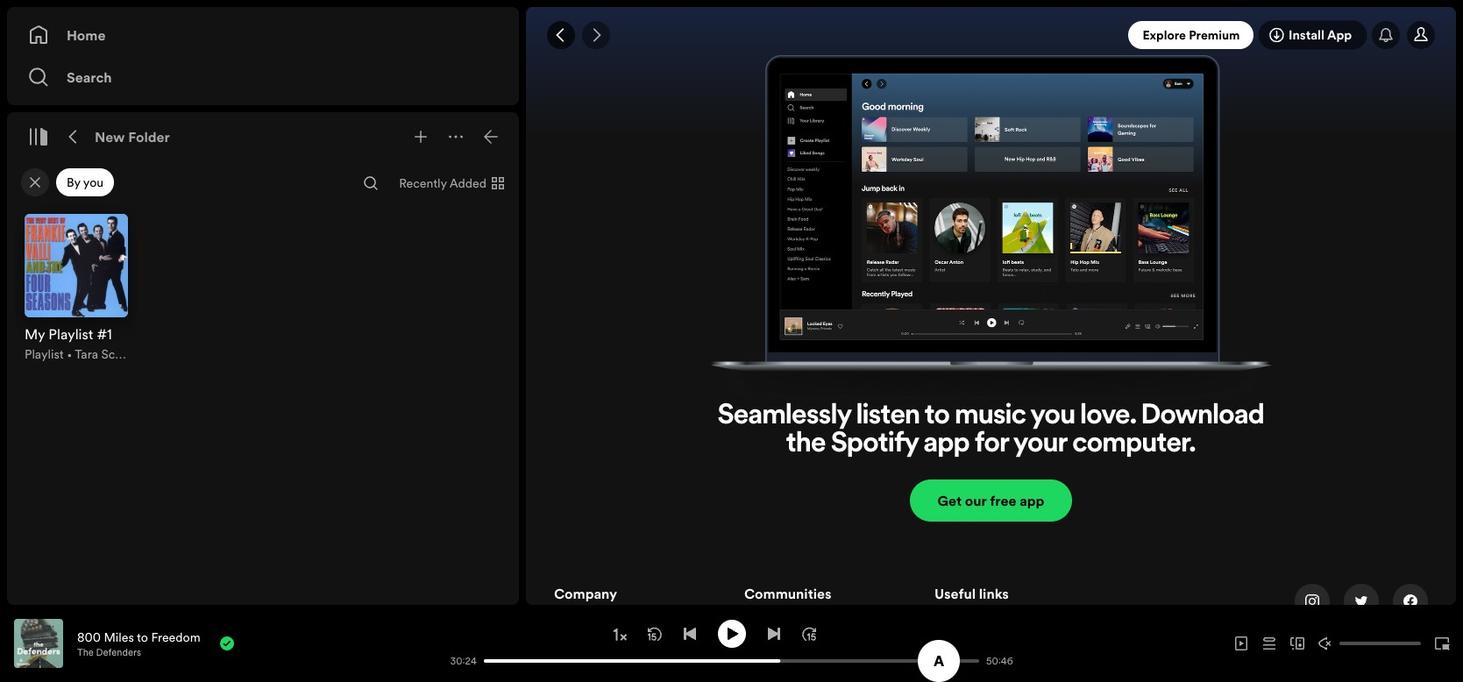 Task type: vqa. For each thing, say whether or not it's contained in the screenshot.
the left Singles
no



Task type: describe. For each thing, give the bounding box(es) containing it.
install app link
[[1259, 20, 1367, 50]]

app
[[1328, 26, 1353, 44]]

search in your library image
[[364, 176, 378, 190]]

playlist
[[25, 345, 64, 363]]

the
[[786, 430, 826, 458]]

search link
[[28, 60, 498, 95]]

computer.
[[1073, 430, 1196, 458]]

none search field inside main element
[[357, 169, 385, 197]]

company
[[554, 584, 617, 603]]

defenders
[[96, 646, 141, 659]]

skip back 15 seconds image
[[648, 627, 662, 641]]

clear filters image
[[28, 175, 42, 189]]

listen
[[857, 402, 920, 430]]

go forward image
[[589, 28, 603, 42]]

get our free app
[[938, 491, 1045, 510]]

premium
[[1189, 26, 1240, 44]]

50:46
[[987, 655, 1013, 668]]

folder
[[128, 127, 170, 146]]

added
[[450, 174, 487, 192]]

free
[[990, 491, 1017, 510]]

our
[[965, 491, 987, 510]]

explore premium
[[1143, 26, 1240, 44]]

app inside "link"
[[1020, 491, 1045, 510]]

explore premium button
[[1129, 21, 1254, 49]]

800 miles to freedom the defenders
[[77, 628, 200, 659]]

seamlessly
[[718, 402, 851, 430]]

spotify
[[831, 430, 919, 458]]

the
[[77, 646, 94, 659]]

install app
[[1289, 26, 1353, 44]]

freedom
[[151, 628, 200, 646]]

instagram image
[[1306, 595, 1320, 609]]

recently added
[[399, 174, 487, 192]]

spotify desktop app image
[[711, 55, 1272, 402]]

search
[[67, 68, 112, 87]]

you inside seamlessly listen to music you love. download the spotify app for your computer.
[[1031, 402, 1076, 430]]

go back image
[[554, 28, 568, 42]]

what's new image
[[1379, 28, 1393, 42]]

player controls element
[[285, 620, 1022, 668]]



Task type: locate. For each thing, give the bounding box(es) containing it.
useful
[[935, 584, 976, 603]]

top bar and user menu element
[[526, 7, 1456, 63]]

the defenders link
[[77, 646, 141, 659]]

you right by on the left top of page
[[83, 174, 104, 191]]

app left for
[[924, 430, 970, 458]]

you left love.
[[1031, 402, 1076, 430]]

by
[[67, 174, 80, 191]]

1 horizontal spatial to
[[925, 402, 950, 430]]

None search field
[[357, 169, 385, 197]]

seamlessly listen to music you love. download the spotify app for your computer.
[[718, 402, 1265, 458]]

to for miles
[[137, 628, 148, 646]]

to
[[925, 402, 950, 430], [137, 628, 148, 646]]

useful links
[[935, 584, 1009, 603]]

800 miles to freedom link
[[77, 628, 200, 646]]

new folder button
[[91, 123, 173, 151]]

to right miles at the left
[[137, 628, 148, 646]]

you inside option
[[83, 174, 104, 191]]

Recently Added, Grid view field
[[385, 169, 516, 197]]

30:24
[[450, 655, 477, 668]]

group inside main element
[[14, 203, 139, 374]]

0 vertical spatial app
[[924, 430, 970, 458]]

to right the listen
[[925, 402, 950, 430]]

download
[[1142, 402, 1265, 430]]

play image
[[725, 627, 739, 641]]

0 horizontal spatial you
[[83, 174, 104, 191]]

group containing playlist
[[14, 203, 139, 374]]

new
[[95, 127, 125, 146]]

change speed image
[[611, 626, 628, 644]]

music
[[955, 402, 1027, 430]]

•
[[67, 345, 72, 363]]

1 vertical spatial to
[[137, 628, 148, 646]]

miles
[[104, 628, 134, 646]]

group
[[14, 203, 139, 374]]

communities
[[744, 584, 832, 603]]

get our free app link
[[910, 479, 1073, 522]]

for
[[975, 430, 1009, 458]]

800
[[77, 628, 101, 646]]

0 horizontal spatial to
[[137, 628, 148, 646]]

0 vertical spatial you
[[83, 174, 104, 191]]

love.
[[1081, 402, 1136, 430]]

app
[[924, 430, 970, 458], [1020, 491, 1045, 510]]

playlist •
[[25, 345, 75, 363]]

now playing: 800 miles to freedom by the defenders footer
[[14, 619, 442, 668]]

home
[[67, 25, 106, 45]]

new folder
[[95, 127, 170, 146]]

1 horizontal spatial you
[[1031, 402, 1076, 430]]

0 vertical spatial to
[[925, 402, 950, 430]]

home link
[[28, 18, 498, 53]]

0 horizontal spatial app
[[924, 430, 970, 458]]

skip forward 15 seconds image
[[802, 627, 816, 641]]

previous image
[[683, 627, 697, 641]]

app right free
[[1020, 491, 1045, 510]]

app inside seamlessly listen to music you love. download the spotify app for your computer.
[[924, 430, 970, 458]]

By you checkbox
[[56, 168, 114, 196]]

next image
[[767, 627, 781, 641]]

links
[[979, 584, 1009, 603]]

1 horizontal spatial app
[[1020, 491, 1045, 510]]

to for listen
[[925, 402, 950, 430]]

volume off image
[[1319, 637, 1333, 651]]

1 vertical spatial you
[[1031, 402, 1076, 430]]

now playing view image
[[41, 627, 55, 641]]

get
[[938, 491, 962, 510]]

facebook image
[[1404, 595, 1418, 609]]

main element
[[7, 7, 519, 605]]

1 vertical spatial app
[[1020, 491, 1045, 510]]

twitter image
[[1355, 595, 1369, 609]]

recently
[[399, 174, 447, 192]]

you
[[83, 174, 104, 191], [1031, 402, 1076, 430]]

install
[[1289, 26, 1325, 44]]

to inside 800 miles to freedom the defenders
[[137, 628, 148, 646]]

by you
[[67, 174, 104, 191]]

connect to a device image
[[1291, 637, 1305, 651]]

your
[[1014, 430, 1068, 458]]

to inside seamlessly listen to music you love. download the spotify app for your computer.
[[925, 402, 950, 430]]

explore
[[1143, 26, 1186, 44]]



